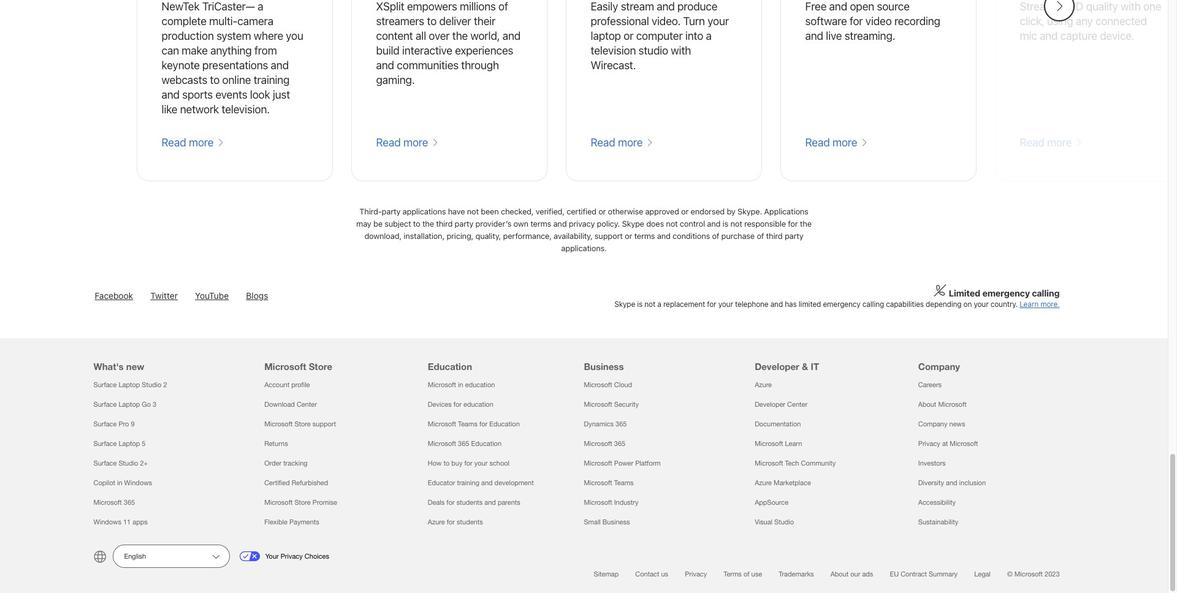 Task type: describe. For each thing, give the bounding box(es) containing it.
us
[[662, 571, 669, 578]]

not right have
[[467, 207, 479, 216]]

cloud
[[615, 381, 633, 389]]

microsoft up news
[[939, 401, 967, 408]]

or up control
[[682, 207, 689, 216]]

1 vertical spatial party
[[455, 219, 474, 229]]

microsoft for microsoft industry link at bottom
[[584, 499, 613, 507]]

not down approved
[[666, 219, 678, 229]]

professional
[[591, 15, 649, 28]]

microsoft for microsoft store support link
[[265, 421, 293, 428]]

can
[[162, 44, 179, 57]]

microsoft teams for education link
[[428, 421, 520, 428]]

diversity and inclusion link
[[919, 480, 986, 487]]

your inside footer resource links element
[[475, 460, 488, 467]]

copilot
[[94, 480, 115, 487]]

on
[[964, 300, 973, 309]]

0 horizontal spatial emergency
[[824, 300, 861, 309]]

azure for azure for students
[[428, 519, 445, 526]]

4 read more from the left
[[806, 136, 861, 149]]

experiences
[[455, 44, 514, 57]]

a inside limited emergency calling skype is not a replacement for your telephone and has limited emergency calling capabilities depending on your country. learn more.
[[658, 300, 662, 309]]

produce
[[678, 0, 718, 13]]

pricing,
[[447, 231, 474, 241]]

azure for azure link at bottom
[[755, 381, 772, 389]]

tech
[[786, 460, 800, 467]]

is inside limited emergency calling skype is not a replacement for your telephone and has limited emergency calling capabilities depending on your country. learn more.
[[638, 300, 643, 309]]

more for build
[[404, 136, 428, 149]]

complete
[[162, 15, 207, 28]]

center for microsoft
[[297, 401, 317, 408]]

microsoft 365 for right microsoft 365 link
[[584, 440, 626, 448]]

multi-
[[209, 15, 238, 28]]

microsoft cloud
[[584, 381, 633, 389]]

0 vertical spatial studio
[[142, 381, 162, 389]]

0 horizontal spatial terms
[[531, 219, 552, 229]]

of down responsible
[[757, 231, 765, 241]]

you
[[286, 29, 304, 42]]

and down 'does'
[[658, 231, 671, 241]]

and inside easily stream and produce professional video. turn your laptop or computer into a television studio with wirecast.
[[657, 0, 675, 13]]

california consumer privacy act (ccpa) opt-out icon image
[[239, 552, 265, 562]]

marketplace
[[774, 480, 812, 487]]

and up like
[[162, 88, 180, 101]]

surface studio 2+ link
[[94, 460, 148, 467]]

surface for surface studio 2+
[[94, 460, 117, 467]]

microsoft 365 for microsoft 365 link to the left
[[94, 499, 135, 507]]

and right diversity
[[947, 480, 958, 487]]

in for copilot
[[117, 480, 122, 487]]

about for about microsoft
[[919, 401, 937, 408]]

community
[[802, 460, 836, 467]]

and down "build" in the left of the page
[[376, 59, 394, 72]]

microsoft for right microsoft 365 link
[[584, 440, 613, 448]]

sitemap
[[594, 571, 619, 578]]

company news
[[919, 421, 966, 428]]

laptop for go
[[119, 401, 140, 408]]

skype inside limited emergency calling skype is not a replacement for your telephone and has limited emergency calling capabilities depending on your country. learn more.
[[615, 300, 636, 309]]

a inside easily stream and produce professional video. turn your laptop or computer into a television studio with wirecast.
[[706, 29, 712, 42]]

2 horizontal spatial the
[[801, 219, 812, 229]]

skype inside third-party applications have not been checked, verified, certified or otherwise approved or endorsed by skype. applications may be subject to the third party provider's own terms and privacy policy. skype does not control and is not responsible for the download, installation, pricing, quality, performance, availability, support or terms and conditions of purchase of third party applications.
[[622, 219, 645, 229]]

microsoft for microsoft 365 link to the left
[[94, 499, 122, 507]]

developer & it
[[755, 361, 820, 372]]

1 vertical spatial education
[[490, 421, 520, 428]]

store for microsoft store promise
[[295, 499, 311, 507]]

company heading
[[919, 338, 1068, 375]]

depending
[[926, 300, 962, 309]]

and down "endorsed"
[[708, 219, 721, 229]]

microsoft for microsoft security link
[[584, 401, 613, 408]]

studio for surface studio 2+
[[119, 460, 138, 467]]

windows 11 apps
[[94, 519, 148, 526]]

for up "microsoft 365 education"
[[480, 421, 488, 428]]

0 vertical spatial third
[[436, 219, 453, 229]]

appsource link
[[755, 499, 789, 507]]

for inside third-party applications have not been checked, verified, certified or otherwise approved or endorsed by skype. applications may be subject to the third party provider's own terms and privacy policy. skype does not control and is not responsible for the download, installation, pricing, quality, performance, availability, support or terms and conditions of purchase of third party applications.
[[788, 219, 798, 229]]

business inside heading
[[584, 361, 624, 372]]

new
[[126, 361, 145, 372]]

been
[[481, 207, 499, 216]]

0 horizontal spatial party
[[382, 207, 401, 216]]

youtube
[[195, 291, 229, 301]]

microsoft for microsoft store heading
[[265, 361, 306, 372]]

main content containing newtek tricaster— a complete multi-camera production system where you can make anything from keynote presentations and webcasts to online training and sports events look just like network television.
[[0, 0, 1178, 255]]

azure for azure marketplace
[[755, 480, 772, 487]]

microsoft store support link
[[265, 421, 336, 428]]

small business
[[584, 519, 630, 526]]

the inside xsplit empowers millions of streamers to deliver their content all over the world, and build interactive experiences and communities through gaming.
[[453, 29, 468, 42]]

source
[[878, 0, 910, 13]]

and down the software
[[806, 29, 824, 42]]

365 for microsoft 365 link to the left
[[124, 499, 135, 507]]

tricaster—
[[202, 0, 255, 13]]

or down otherwise
[[625, 231, 633, 241]]

azure for students link
[[428, 519, 483, 526]]

how
[[428, 460, 442, 467]]

and down from
[[271, 59, 289, 72]]

more.
[[1041, 300, 1060, 309]]

through
[[462, 59, 499, 72]]

2 vertical spatial education
[[471, 440, 502, 448]]

5
[[142, 440, 146, 448]]

for inside limited emergency calling skype is not a replacement for your telephone and has limited emergency calling capabilities depending on your country. learn more.
[[708, 300, 717, 309]]

small
[[584, 519, 601, 526]]

facebook
[[95, 291, 133, 301]]

education for microsoft in education
[[465, 381, 495, 389]]

or up policy.
[[599, 207, 606, 216]]

0 horizontal spatial the
[[423, 219, 434, 229]]

1 vertical spatial windows
[[94, 519, 121, 526]]

development
[[495, 480, 534, 487]]

microsoft for microsoft power platform link
[[584, 460, 613, 467]]

certified refurbished
[[265, 480, 328, 487]]

events
[[216, 88, 247, 101]]

in for microsoft
[[458, 381, 464, 389]]

about our ads
[[831, 571, 874, 578]]

laptop
[[591, 29, 621, 42]]

microsoft 365 education link
[[428, 440, 502, 448]]

privacy for privacy at microsoft
[[919, 440, 941, 448]]

developer for developer & it
[[755, 361, 800, 372]]

ads
[[863, 571, 874, 578]]

what's
[[94, 361, 124, 372]]

choices
[[305, 553, 329, 561]]

applications
[[403, 207, 446, 216]]

1 horizontal spatial microsoft 365 link
[[584, 440, 626, 448]]

to inside newtek tricaster— a complete multi-camera production system where you can make anything from keynote presentations and webcasts to online training and sports events look just like network television.
[[210, 74, 220, 86]]

1 horizontal spatial third
[[767, 231, 783, 241]]

interactive
[[402, 44, 453, 57]]

of left use
[[744, 571, 750, 578]]

studio for visual studio
[[775, 519, 795, 526]]

microsoft power platform
[[584, 460, 661, 467]]

blogs link
[[246, 291, 268, 301]]

microsoft in education link
[[428, 381, 495, 389]]

returns link
[[265, 440, 288, 448]]

microsoft teams link
[[584, 480, 634, 487]]

to inside third-party applications have not been checked, verified, certified or otherwise approved or endorsed by skype. applications may be subject to the third party provider's own terms and privacy policy. skype does not control and is not responsible for the download, installation, pricing, quality, performance, availability, support or terms and conditions of purchase of third party applications.
[[413, 219, 421, 229]]

surface pro 9 link
[[94, 421, 135, 428]]

flexible
[[265, 519, 288, 526]]

microsoft for microsoft teams for education link
[[428, 421, 456, 428]]

may
[[357, 219, 372, 229]]

not up purchase
[[731, 219, 743, 229]]

1 vertical spatial business
[[603, 519, 630, 526]]

surface studio 2+
[[94, 460, 148, 467]]

your privacy choices link
[[239, 552, 344, 562]]

more for keynote
[[189, 136, 214, 149]]

order
[[265, 460, 282, 467]]

and up the software
[[830, 0, 848, 13]]

education heading
[[428, 338, 577, 375]]

microsoft for microsoft 365 education link
[[428, 440, 456, 448]]

training inside newtek tricaster— a complete multi-camera production system where you can make anything from keynote presentations and webcasts to online training and sports events look just like network television.
[[254, 74, 290, 86]]

surface for surface laptop 5
[[94, 440, 117, 448]]

© microsoft 2023
[[1008, 571, 1060, 578]]

your left telephone
[[719, 300, 734, 309]]

privacy at microsoft
[[919, 440, 979, 448]]

microsoft tech community link
[[755, 460, 836, 467]]

surface for surface pro 9
[[94, 421, 117, 428]]

of inside xsplit empowers millions of streamers to deliver their content all over the world, and build interactive experiences and communities through gaming.
[[499, 0, 508, 13]]

a inside newtek tricaster— a complete multi-camera production system where you can make anything from keynote presentations and webcasts to online training and sports events look just like network television.
[[258, 0, 263, 13]]

training inside footer resource links element
[[457, 480, 480, 487]]

careers
[[919, 381, 942, 389]]

recording
[[895, 15, 941, 28]]

azure link
[[755, 381, 772, 389]]

365 for right microsoft 365 link
[[615, 440, 626, 448]]

own
[[514, 219, 529, 229]]

checked,
[[501, 207, 534, 216]]

1 horizontal spatial emergency
[[983, 288, 1031, 299]]

about microsoft
[[919, 401, 967, 408]]

communities
[[397, 59, 459, 72]]

store for microsoft store support
[[295, 421, 311, 428]]

eu contract summary link
[[890, 571, 958, 578]]

download center
[[265, 401, 317, 408]]

microsoft store support
[[265, 421, 336, 428]]

security
[[615, 401, 639, 408]]

1 vertical spatial privacy
[[281, 553, 303, 561]]

content
[[376, 29, 413, 42]]

certified
[[567, 207, 597, 216]]

and inside limited emergency calling skype is not a replacement for your telephone and has limited emergency calling capabilities depending on your country. learn more.
[[771, 300, 783, 309]]

twitter
[[151, 291, 178, 301]]

students for deals
[[457, 499, 483, 507]]

read for free and open source software for video recording and live streaming.
[[806, 136, 830, 149]]

terms of use
[[724, 571, 763, 578]]



Task type: vqa. For each thing, say whether or not it's contained in the screenshot.


Task type: locate. For each thing, give the bounding box(es) containing it.
calling left capabilities
[[863, 300, 885, 309]]

2 center from the left
[[788, 401, 808, 408]]

is
[[723, 219, 729, 229], [638, 300, 643, 309]]

all
[[416, 29, 426, 42]]

microsoft right at
[[950, 440, 979, 448]]

for right the deals
[[447, 499, 455, 507]]

support inside footer resource links element
[[313, 421, 336, 428]]

windows
[[124, 480, 152, 487], [94, 519, 121, 526]]

surface down surface pro 9 link
[[94, 440, 117, 448]]

store down download center 'link'
[[295, 421, 311, 428]]

business heading
[[584, 338, 741, 375]]

365
[[616, 421, 627, 428], [458, 440, 470, 448], [615, 440, 626, 448], [124, 499, 135, 507]]

a
[[258, 0, 263, 13], [706, 29, 712, 42], [658, 300, 662, 309]]

or down 'professional'
[[624, 29, 634, 42]]

0 vertical spatial azure
[[755, 381, 772, 389]]

studio
[[639, 44, 669, 57]]

read more for build
[[376, 136, 431, 149]]

developer for developer center
[[755, 401, 786, 408]]

terms
[[531, 219, 552, 229], [635, 231, 655, 241]]

microsoft down copilot
[[94, 499, 122, 507]]

surface down the what's on the left
[[94, 381, 117, 389]]

control
[[680, 219, 705, 229]]

learn left more.
[[1020, 300, 1039, 309]]

1 horizontal spatial privacy
[[685, 571, 707, 578]]

1 horizontal spatial training
[[457, 480, 480, 487]]

to
[[427, 15, 437, 28], [210, 74, 220, 86], [413, 219, 421, 229], [444, 460, 450, 467]]

1 vertical spatial calling
[[863, 300, 885, 309]]

1 vertical spatial training
[[457, 480, 480, 487]]

learn inside limited emergency calling skype is not a replacement for your telephone and has limited emergency calling capabilities depending on your country. learn more.
[[1020, 300, 1039, 309]]

be
[[374, 219, 383, 229]]

privacy left at
[[919, 440, 941, 448]]

microsoft tech community
[[755, 460, 836, 467]]

microsoft store
[[265, 361, 333, 372]]

1 vertical spatial emergency
[[824, 300, 861, 309]]

2
[[163, 381, 167, 389]]

and down school
[[482, 480, 493, 487]]

&
[[802, 361, 809, 372]]

0 horizontal spatial third
[[436, 219, 453, 229]]

microsoft 365 education
[[428, 440, 502, 448]]

emergency up "country."
[[983, 288, 1031, 299]]

software
[[806, 15, 848, 28]]

surface up copilot
[[94, 460, 117, 467]]

terms down 'does'
[[635, 231, 655, 241]]

2 vertical spatial laptop
[[119, 440, 140, 448]]

your right on
[[974, 300, 989, 309]]

0 horizontal spatial in
[[117, 480, 122, 487]]

read more
[[162, 136, 216, 149], [376, 136, 431, 149], [591, 136, 646, 149], [806, 136, 861, 149]]

streaming.
[[845, 29, 896, 42]]

1 horizontal spatial terms
[[635, 231, 655, 241]]

store up the payments
[[295, 499, 311, 507]]

3 surface from the top
[[94, 421, 117, 428]]

studio left 2
[[142, 381, 162, 389]]

and up video.
[[657, 0, 675, 13]]

1 vertical spatial about
[[831, 571, 849, 578]]

students for azure
[[457, 519, 483, 526]]

is inside third-party applications have not been checked, verified, certified or otherwise approved or endorsed by skype. applications may be subject to the third party provider's own terms and privacy policy. skype does not control and is not responsible for the download, installation, pricing, quality, performance, availability, support or terms and conditions of purchase of third party applications.
[[723, 219, 729, 229]]

for right devices
[[454, 401, 462, 408]]

country.
[[991, 300, 1018, 309]]

emergency
[[983, 288, 1031, 299], [824, 300, 861, 309]]

replacement
[[664, 300, 706, 309]]

0 vertical spatial company
[[919, 361, 961, 372]]

0 vertical spatial support
[[595, 231, 623, 241]]

2 company from the top
[[919, 421, 948, 428]]

0 horizontal spatial teams
[[458, 421, 478, 428]]

third down responsible
[[767, 231, 783, 241]]

download
[[265, 401, 295, 408]]

training
[[254, 74, 290, 86], [457, 480, 480, 487]]

business up microsoft cloud
[[584, 361, 624, 372]]

1 horizontal spatial is
[[723, 219, 729, 229]]

and down verified,
[[554, 219, 567, 229]]

of
[[499, 0, 508, 13], [713, 231, 720, 241], [757, 231, 765, 241], [744, 571, 750, 578]]

surface for surface laptop studio 2
[[94, 381, 117, 389]]

1 horizontal spatial about
[[919, 401, 937, 408]]

1 vertical spatial education
[[464, 401, 494, 408]]

read for easily stream and produce professional video. turn your laptop or computer into a television studio with wirecast.
[[591, 136, 616, 149]]

1 horizontal spatial center
[[788, 401, 808, 408]]

teams up "microsoft 365 education"
[[458, 421, 478, 428]]

training down how to buy for your school
[[457, 480, 480, 487]]

microsoft 365 link down dynamics 365
[[584, 440, 626, 448]]

just
[[273, 88, 290, 101]]

turn
[[684, 15, 705, 28]]

microsoft up account profile link
[[265, 361, 306, 372]]

or inside easily stream and produce professional video. turn your laptop or computer into a television studio with wirecast.
[[624, 29, 634, 42]]

0 horizontal spatial studio
[[119, 460, 138, 467]]

1 developer from the top
[[755, 361, 800, 372]]

microsoft 365 link up windows 11 apps link
[[94, 499, 135, 507]]

in right copilot
[[117, 480, 122, 487]]

microsoft security link
[[584, 401, 639, 408]]

diversity and inclusion
[[919, 480, 986, 487]]

surface
[[94, 381, 117, 389], [94, 401, 117, 408], [94, 421, 117, 428], [94, 440, 117, 448], [94, 460, 117, 467]]

for
[[850, 15, 863, 28], [788, 219, 798, 229], [708, 300, 717, 309], [454, 401, 462, 408], [480, 421, 488, 428], [465, 460, 473, 467], [447, 499, 455, 507], [447, 519, 455, 526]]

about inside footer resource links element
[[919, 401, 937, 408]]

microsoft up devices
[[428, 381, 456, 389]]

payments
[[289, 519, 319, 526]]

1 center from the left
[[297, 401, 317, 408]]

©
[[1008, 571, 1013, 578]]

xsplit
[[376, 0, 405, 13]]

2 horizontal spatial party
[[785, 231, 804, 241]]

system
[[217, 29, 251, 42]]

2 surface from the top
[[94, 401, 117, 408]]

store for microsoft store
[[309, 361, 333, 372]]

0 vertical spatial education
[[428, 361, 472, 372]]

education for devices for education
[[464, 401, 494, 408]]

go
[[142, 401, 151, 408]]

surface up surface pro 9 link
[[94, 401, 117, 408]]

download,
[[365, 231, 402, 241]]

1 vertical spatial studio
[[119, 460, 138, 467]]

your inside easily stream and produce professional video. turn your laptop or computer into a television studio with wirecast.
[[708, 15, 729, 28]]

about for about our ads
[[831, 571, 849, 578]]

microsoft down devices
[[428, 421, 456, 428]]

2 developer from the top
[[755, 401, 786, 408]]

by
[[727, 207, 736, 216]]

sitemap link
[[594, 571, 619, 578]]

1 vertical spatial learn
[[786, 440, 803, 448]]

0 vertical spatial skype
[[622, 219, 645, 229]]

center for developer
[[788, 401, 808, 408]]

microsoft learn link
[[755, 440, 803, 448]]

company for company news
[[919, 421, 948, 428]]

for right buy
[[465, 460, 473, 467]]

privacy for privacy link
[[685, 571, 707, 578]]

1 read from the left
[[162, 136, 186, 149]]

skype left the replacement at right bottom
[[615, 300, 636, 309]]

2 more from the left
[[404, 136, 428, 149]]

in up devices for education link on the bottom left of page
[[458, 381, 464, 389]]

microsoft for microsoft cloud link
[[584, 381, 613, 389]]

terms down verified,
[[531, 219, 552, 229]]

keynote
[[162, 59, 200, 72]]

2 horizontal spatial studio
[[775, 519, 795, 526]]

0 vertical spatial laptop
[[119, 381, 140, 389]]

microsoft for microsoft learn link
[[755, 440, 784, 448]]

what's new heading
[[94, 338, 250, 375]]

main content
[[0, 0, 1178, 255]]

microsoft right ©
[[1015, 571, 1044, 578]]

party down applications
[[785, 231, 804, 241]]

windows left 11
[[94, 519, 121, 526]]

2 vertical spatial a
[[658, 300, 662, 309]]

investors link
[[919, 460, 946, 467]]

1 horizontal spatial a
[[658, 300, 662, 309]]

platform
[[636, 460, 661, 467]]

1 horizontal spatial learn
[[1020, 300, 1039, 309]]

legal link
[[975, 571, 991, 578]]

use
[[752, 571, 763, 578]]

1 vertical spatial terms
[[635, 231, 655, 241]]

to inside xsplit empowers millions of streamers to deliver their content all over the world, and build interactive experiences and communities through gaming.
[[427, 15, 437, 28]]

laptop down new
[[119, 381, 140, 389]]

devices for education link
[[428, 401, 494, 408]]

read more for keynote
[[162, 136, 216, 149]]

0 horizontal spatial microsoft 365
[[94, 499, 135, 507]]

microsoft for microsoft teams link
[[584, 480, 613, 487]]

0 vertical spatial calling
[[1033, 288, 1060, 299]]

small business link
[[584, 519, 630, 526]]

1 horizontal spatial in
[[458, 381, 464, 389]]

azure down the deals
[[428, 519, 445, 526]]

4 read more link from the left
[[806, 135, 868, 150]]

sustainability
[[919, 519, 959, 526]]

microsoft 365 down dynamics 365
[[584, 440, 626, 448]]

0 vertical spatial terms
[[531, 219, 552, 229]]

account profile
[[265, 381, 310, 389]]

developer inside heading
[[755, 361, 800, 372]]

read more link for keynote
[[162, 135, 224, 150]]

surface left pro
[[94, 421, 117, 428]]

microsoft for microsoft tech community link in the bottom right of the page
[[755, 460, 784, 467]]

1 vertical spatial is
[[638, 300, 643, 309]]

dynamics
[[584, 421, 614, 428]]

visual
[[755, 519, 773, 526]]

developer down azure link at bottom
[[755, 401, 786, 408]]

learn more. link
[[1020, 300, 1060, 309]]

developer & it heading
[[755, 338, 904, 375]]

3 read more from the left
[[591, 136, 646, 149]]

skype.
[[738, 207, 763, 216]]

quality,
[[476, 231, 501, 241]]

privacy right us
[[685, 571, 707, 578]]

1 vertical spatial skype
[[615, 300, 636, 309]]

education up devices for education link on the bottom left of page
[[465, 381, 495, 389]]

contact
[[636, 571, 660, 578]]

0 vertical spatial microsoft 365
[[584, 440, 626, 448]]

microsoft 365 up windows 11 apps link
[[94, 499, 135, 507]]

4 more from the left
[[833, 136, 858, 149]]

and right world,
[[503, 29, 521, 42]]

0 horizontal spatial about
[[831, 571, 849, 578]]

microsoft up how
[[428, 440, 456, 448]]

0 vertical spatial is
[[723, 219, 729, 229]]

0 vertical spatial about
[[919, 401, 937, 408]]

1 horizontal spatial the
[[453, 29, 468, 42]]

3 more from the left
[[618, 136, 643, 149]]

party up pricing,
[[455, 219, 474, 229]]

1 surface from the top
[[94, 381, 117, 389]]

business
[[584, 361, 624, 372], [603, 519, 630, 526]]

calling up more.
[[1033, 288, 1060, 299]]

laptop for studio
[[119, 381, 140, 389]]

studio right the visual at the bottom right of page
[[775, 519, 795, 526]]

3 laptop from the top
[[119, 440, 140, 448]]

1 horizontal spatial windows
[[124, 480, 152, 487]]

students down educator training and development
[[457, 499, 483, 507]]

1 vertical spatial laptop
[[119, 401, 140, 408]]

is down by
[[723, 219, 729, 229]]

contact us
[[636, 571, 669, 578]]

education up microsoft teams for education link
[[464, 401, 494, 408]]

0 horizontal spatial microsoft 365 link
[[94, 499, 135, 507]]

and left parents
[[485, 499, 496, 507]]

of left purchase
[[713, 231, 720, 241]]

at
[[943, 440, 949, 448]]

sustainability link
[[919, 519, 959, 526]]

for down open at right
[[850, 15, 863, 28]]

look
[[250, 88, 270, 101]]

1 vertical spatial company
[[919, 421, 948, 428]]

read more for studio
[[591, 136, 646, 149]]

1 vertical spatial developer
[[755, 401, 786, 408]]

your
[[265, 553, 279, 561]]

limited emergency calling skype is not a replacement for your telephone and has limited emergency calling capabilities depending on your country. learn more.
[[615, 288, 1060, 309]]

azure up appsource link on the bottom of page
[[755, 480, 772, 487]]

read more link for studio
[[591, 135, 654, 150]]

to inside footer resource links element
[[444, 460, 450, 467]]

365 for dynamics 365 "link"
[[616, 421, 627, 428]]

read for xsplit empowers millions of streamers to deliver their content all over the world, and build interactive experiences and communities through gaming.
[[376, 136, 401, 149]]

microsoft down documentation link
[[755, 440, 784, 448]]

support down policy.
[[595, 231, 623, 241]]

0 vertical spatial party
[[382, 207, 401, 216]]

laptop for 5
[[119, 440, 140, 448]]

2 vertical spatial party
[[785, 231, 804, 241]]

0 vertical spatial store
[[309, 361, 333, 372]]

company inside heading
[[919, 361, 961, 372]]

open
[[851, 0, 875, 13]]

skype down otherwise
[[622, 219, 645, 229]]

0 horizontal spatial windows
[[94, 519, 121, 526]]

1 vertical spatial students
[[457, 519, 483, 526]]

microsoft for microsoft in education link
[[428, 381, 456, 389]]

education
[[465, 381, 495, 389], [464, 401, 494, 408]]

0 vertical spatial emergency
[[983, 288, 1031, 299]]

0 vertical spatial a
[[258, 0, 263, 13]]

not inside limited emergency calling skype is not a replacement for your telephone and has limited emergency calling capabilities depending on your country. learn more.
[[645, 300, 656, 309]]

1 horizontal spatial calling
[[1033, 288, 1060, 299]]

3 read from the left
[[591, 136, 616, 149]]

business down microsoft industry link at bottom
[[603, 519, 630, 526]]

a up camera
[[258, 0, 263, 13]]

more for studio
[[618, 136, 643, 149]]

0 vertical spatial in
[[458, 381, 464, 389]]

0 vertical spatial teams
[[458, 421, 478, 428]]

0 horizontal spatial calling
[[863, 300, 885, 309]]

training up just at the top left of the page
[[254, 74, 290, 86]]

2 read from the left
[[376, 136, 401, 149]]

2 read more from the left
[[376, 136, 431, 149]]

news
[[950, 421, 966, 428]]

1 horizontal spatial microsoft 365
[[584, 440, 626, 448]]

television
[[591, 44, 636, 57]]

support inside third-party applications have not been checked, verified, certified or otherwise approved or endorsed by skype. applications may be subject to the third party provider's own terms and privacy policy. skype does not control and is not responsible for the download, installation, pricing, quality, performance, availability, support or terms and conditions of purchase of third party applications.
[[595, 231, 623, 241]]

eu
[[890, 571, 899, 578]]

1 read more from the left
[[162, 136, 216, 149]]

their
[[474, 15, 496, 28]]

account
[[265, 381, 290, 389]]

2 horizontal spatial a
[[706, 29, 712, 42]]

365 up microsoft power platform link
[[615, 440, 626, 448]]

network
[[180, 103, 219, 116]]

party up subject
[[382, 207, 401, 216]]

otherwise
[[608, 207, 644, 216]]

2 laptop from the top
[[119, 401, 140, 408]]

microsoft inside microsoft store heading
[[265, 361, 306, 372]]

installation,
[[404, 231, 445, 241]]

1 vertical spatial third
[[767, 231, 783, 241]]

read for newtek tricaster— a complete multi-camera production system where you can make anything from keynote presentations and webcasts to online training and sports events look just like network television.
[[162, 136, 186, 149]]

store inside heading
[[309, 361, 333, 372]]

developer center link
[[755, 401, 808, 408]]

learn inside footer resource links element
[[786, 440, 803, 448]]

0 horizontal spatial support
[[313, 421, 336, 428]]

365 up 11
[[124, 499, 135, 507]]

1 vertical spatial teams
[[615, 480, 634, 487]]

teams down the power
[[615, 480, 634, 487]]

not left the replacement at right bottom
[[645, 300, 656, 309]]

microsoft down dynamics
[[584, 440, 613, 448]]

surface laptop studio 2 link
[[94, 381, 167, 389]]

2 vertical spatial privacy
[[685, 571, 707, 578]]

privacy inside footer resource links element
[[919, 440, 941, 448]]

microsoft down download
[[265, 421, 293, 428]]

teams for microsoft teams for education
[[458, 421, 478, 428]]

for inside free and open source software for video recording and live streaming.
[[850, 15, 863, 28]]

a left the replacement at right bottom
[[658, 300, 662, 309]]

newtek tricaster— a complete multi-camera production system where you can make anything from keynote presentations and webcasts to online training and sports events look just like network television.
[[162, 0, 304, 116]]

1 horizontal spatial studio
[[142, 381, 162, 389]]

learn up "tech"
[[786, 440, 803, 448]]

0 vertical spatial education
[[465, 381, 495, 389]]

surface laptop go 3
[[94, 401, 157, 408]]

0 horizontal spatial is
[[638, 300, 643, 309]]

gaming.
[[376, 74, 415, 86]]

2 horizontal spatial privacy
[[919, 440, 941, 448]]

1 laptop from the top
[[119, 381, 140, 389]]

0 vertical spatial developer
[[755, 361, 800, 372]]

footer resource links element
[[35, 338, 1134, 532]]

surface for surface laptop go 3
[[94, 401, 117, 408]]

microsoft store promise link
[[265, 499, 337, 507]]

microsoft store heading
[[265, 338, 413, 375]]

microsoft industry
[[584, 499, 639, 507]]

1 vertical spatial support
[[313, 421, 336, 428]]

parents
[[498, 499, 521, 507]]

1 vertical spatial microsoft 365 link
[[94, 499, 135, 507]]

for down deals for students and parents link
[[447, 519, 455, 526]]

4 read from the left
[[806, 136, 830, 149]]

company for company
[[919, 361, 961, 372]]

microsoft up microsoft teams
[[584, 460, 613, 467]]

windows down 2+
[[124, 480, 152, 487]]

4 surface from the top
[[94, 440, 117, 448]]

1 vertical spatial a
[[706, 29, 712, 42]]

privacy link
[[685, 571, 707, 578]]

developer up azure link at bottom
[[755, 361, 800, 372]]

windows 11 apps link
[[94, 519, 148, 526]]

microsoft down microsoft learn link
[[755, 460, 784, 467]]

1 horizontal spatial support
[[595, 231, 623, 241]]

1 company from the top
[[919, 361, 961, 372]]

365 up how to buy for your school
[[458, 440, 470, 448]]

0 vertical spatial business
[[584, 361, 624, 372]]

students down deals for students and parents
[[457, 519, 483, 526]]

education inside heading
[[428, 361, 472, 372]]

1 read more link from the left
[[162, 135, 224, 150]]

1 vertical spatial azure
[[755, 480, 772, 487]]

0 horizontal spatial a
[[258, 0, 263, 13]]

your left school
[[475, 460, 488, 467]]

1 vertical spatial in
[[117, 480, 122, 487]]

2 vertical spatial studio
[[775, 519, 795, 526]]

2 read more link from the left
[[376, 135, 439, 150]]

1 more from the left
[[189, 136, 214, 149]]

a right into
[[706, 29, 712, 42]]

microsoft up dynamics
[[584, 401, 613, 408]]

investors
[[919, 460, 946, 467]]

5 surface from the top
[[94, 460, 117, 467]]

computer
[[637, 29, 683, 42]]

2 vertical spatial store
[[295, 499, 311, 507]]

2 vertical spatial azure
[[428, 519, 445, 526]]

copilot in windows link
[[94, 480, 152, 487]]

azure up developer center
[[755, 381, 772, 389]]

microsoft for microsoft store promise link on the left bottom of page
[[265, 499, 293, 507]]

0 vertical spatial windows
[[124, 480, 152, 487]]

0 vertical spatial privacy
[[919, 440, 941, 448]]

3 read more link from the left
[[591, 135, 654, 150]]

surface laptop 5 link
[[94, 440, 146, 448]]

read more link for build
[[376, 135, 439, 150]]

365 for microsoft 365 education link
[[458, 440, 470, 448]]

easily
[[591, 0, 619, 13]]

company up careers link
[[919, 361, 961, 372]]

0 vertical spatial students
[[457, 499, 483, 507]]

0 horizontal spatial center
[[297, 401, 317, 408]]

teams for microsoft teams
[[615, 480, 634, 487]]

0 horizontal spatial privacy
[[281, 553, 303, 561]]

third down have
[[436, 219, 453, 229]]



